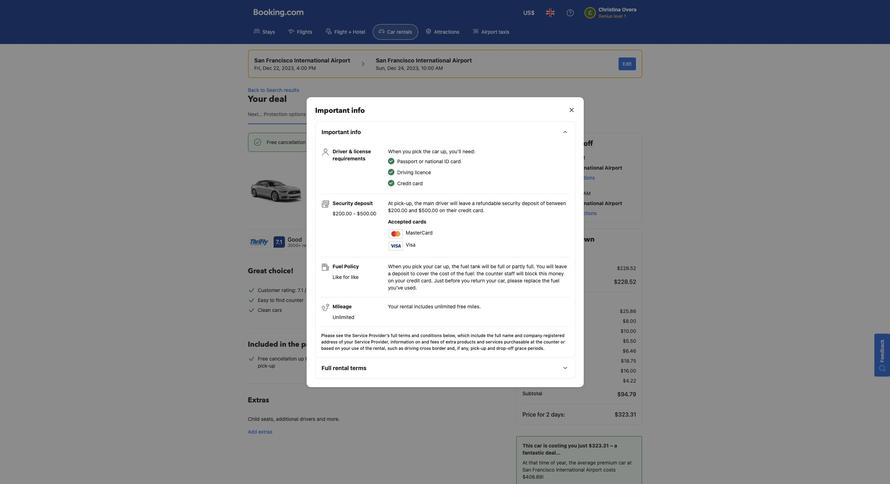 Task type: describe. For each thing, give the bounding box(es) containing it.
at for at pick-up, the main driver will leave a refundable security deposit of between $200.00 and $500.00 on their credit card .
[[388, 200, 393, 206]]

1 horizontal spatial am
[[583, 191, 591, 197]]

convertible ford mustang cabrio or similar
[[311, 158, 414, 167]]

when for when you pick your car up, the fuel tank will be full or partly full. you will leave a deposit to cover the cost of the fuel: the counter staff will block this money on your credit card. just before you return your car, please replace the fuel you've used.
[[388, 264, 401, 270]]

chg
[[560, 329, 571, 335]]

mileage inside product card group
[[342, 198, 360, 204]]

car for car price breakdown
[[523, 235, 534, 245]]

name
[[502, 333, 514, 339]]

subtotal for $94.79
[[523, 391, 543, 397]]

easy
[[258, 297, 269, 303]]

drivers
[[300, 417, 316, 423]]

security deposit
[[333, 200, 373, 206]]

san mateo cnty tax
[[523, 349, 577, 355]]

$25.86
[[620, 309, 637, 315]]

protection
[[264, 111, 288, 117]]

this car is costing you just $323.31 – a fantastic deal…
[[523, 444, 618, 457]]

driving
[[397, 169, 414, 176]]

will right "you"
[[546, 264, 554, 270]]

car inside this car is costing you just $323.31 – a fantastic deal…
[[535, 444, 542, 450]]

credit
[[397, 180, 411, 187]]

1 vertical spatial cars
[[272, 307, 282, 313]]

additional
[[276, 417, 299, 423]]

1 horizontal spatial pm
[[578, 155, 586, 161]]

0 horizontal spatial $500.00
[[357, 211, 376, 217]]

0 vertical spatial off
[[584, 139, 593, 149]]

deposit inside at pick-up, the main driver will leave a refundable security deposit of between $200.00 and $500.00 on their credit card .
[[522, 200, 539, 206]]

or inside the when you pick your car up, the fuel tank will be full or partly full. you will leave a deposit to cover the cost of the fuel: the counter staff will block this money on your credit card. just before you return your car, please replace the fuel you've used.
[[506, 264, 511, 270]]

24
[[559, 191, 565, 197]]

car rentals link
[[373, 24, 418, 40]]

for for like
[[343, 274, 350, 280]]

international up "view drop-off instructions"
[[573, 201, 604, 207]]

car price breakdown
[[523, 235, 595, 245]]

san francisco international airport shuttle bus
[[311, 211, 390, 223]]

a for fantastic
[[615, 444, 618, 450]]

view drop-off instructions
[[537, 211, 597, 217]]

full up "information"
[[391, 333, 397, 339]]

subtotal for $228.52
[[523, 279, 543, 285]]

your inside full rental terms region
[[388, 304, 398, 310]]

san inside san francisco international airport fri, dec 22, 2023, 4:00 pm
[[254, 57, 265, 64]]

sun, inside san francisco international airport sun, dec 24, 2023, 10:00 am
[[376, 65, 386, 71]]

2 vertical spatial before
[[333, 356, 348, 362]]

driving licence
[[397, 169, 431, 176]]

2023, for san francisco international airport fri, dec 22, 2023, 4:00 pm
[[282, 65, 295, 71]]

terms inside full rental terms dropdown button
[[350, 365, 367, 372]]

rentals
[[397, 29, 412, 35]]

credit inside the when you pick your car up, the fuel tank will be full or partly full. you will leave a deposit to cover the cost of the fuel: the counter staff will block this money on your credit card. just before you return your car, please replace the fuel you've used.
[[407, 278, 420, 284]]

22,
[[273, 65, 281, 71]]

1 vertical spatial cancellation
[[269, 356, 297, 362]]

0 horizontal spatial deposit
[[354, 200, 373, 206]]

results
[[284, 87, 299, 93]]

includes
[[414, 304, 433, 310]]

of inside the when you pick your car up, the fuel tank will be full or partly full. you will leave a deposit to cover the cost of the fuel: the counter staff will block this money on your credit card. just before you return your car, please replace the fuel you've used.
[[451, 271, 455, 277]]

your left car,
[[486, 278, 497, 284]]

just
[[434, 278, 444, 284]]

airport taxis link
[[467, 24, 516, 40]]

francisco inside san francisco international airport sun, dec 24, 2023, 10:00 am
[[388, 57, 415, 64]]

your up 'you've'
[[395, 278, 405, 284]]

on up driving
[[415, 340, 420, 345]]

pick for your
[[412, 264, 422, 270]]

1 vertical spatial fee
[[543, 378, 552, 385]]

0 vertical spatial tax
[[563, 339, 573, 345]]

taxis
[[499, 29, 510, 35]]

and down services
[[488, 346, 495, 351]]

important info button
[[316, 122, 575, 142]]

this
[[539, 271, 547, 277]]

international inside at that time of year, the average premium car at san francisco international airport costs $408.89!
[[556, 468, 585, 474]]

most popular fuel policy
[[362, 287, 417, 294]]

24,
[[398, 65, 405, 71]]

counter inside the when you pick your car up, the fuel tank will be full or partly full. you will leave a deposit to cover the cost of the fuel: the counter staff will block this money on your credit card. just before you return your car, please replace the fuel you've used.
[[486, 271, 503, 277]]

when you pick your car up, the fuel tank will be full or partly full. you will leave a deposit to cover the cost of the fuel: the counter staff will block this money on your credit card. just before you return your car, please replace the fuel you've used.
[[388, 264, 567, 291]]

use
[[352, 346, 359, 351]]

to left find
[[270, 297, 275, 303]]

1 vertical spatial 10:00
[[569, 191, 582, 197]]

48 inside free cancellation up to 48 hours before pick-up
[[311, 356, 318, 362]]

convertible
[[311, 158, 351, 167]]

premium
[[598, 461, 618, 467]]

to inside the when you pick your car up, the fuel tank will be full or partly full. you will leave a deposit to cover the cost of the fuel: the counter staff will block this money on your credit card. just before you return your car, please replace the fuel you've used.
[[411, 271, 415, 277]]

and up 22
[[550, 139, 563, 149]]

will down partly
[[516, 271, 524, 277]]

cross
[[420, 346, 431, 351]]

–
[[610, 444, 613, 450]]

edit
[[623, 61, 632, 67]]

fees
[[430, 340, 439, 345]]

when for when you pick the car up, you'll need:
[[388, 148, 401, 155]]

pick- up the license
[[359, 139, 370, 145]]

0 vertical spatial free cancellation up to 48 hours before pick-up
[[267, 139, 376, 145]]

1 vertical spatial mileage
[[385, 356, 403, 362]]

am inside san francisco international airport sun, dec 24, 2023, 10:00 am
[[436, 65, 443, 71]]

car inside the when you pick your car up, the fuel tank will be full or partly full. you will leave a deposit to cover the cost of the fuel: the counter staff will block this money on your credit card. just before you return your car, please replace the fuel you've used.
[[435, 264, 442, 270]]

now
[[540, 256, 550, 262]]

0 horizontal spatial card
[[413, 180, 423, 187]]

staff
[[505, 271, 515, 277]]

rental,
[[373, 346, 386, 351]]

and down include
[[477, 340, 485, 345]]

1 horizontal spatial 48
[[320, 139, 327, 145]]

1 horizontal spatial fee
[[568, 369, 577, 375]]

before inside the when you pick your car up, the fuel tank will be full or partly full. you will leave a deposit to cover the cost of the fuel: the counter staff will block this money on your credit card. just before you return your car, please replace the fuel you've used.
[[445, 278, 460, 284]]

10:00 inside san francisco international airport sun, dec 24, 2023, 10:00 am
[[421, 65, 434, 71]]

important info inside dropdown button
[[322, 129, 361, 135]]

francisco inside san francisco international airport fri, dec 22, 2023, 4:00 pm
[[266, 57, 293, 64]]

airport inside at that time of year, the average premium car at san francisco international airport costs $408.89!
[[586, 468, 602, 474]]

$228.52 for car hire charge
[[617, 266, 637, 272]]

price
[[523, 412, 536, 419]]

and up purchasable
[[515, 333, 523, 339]]

you up used.
[[403, 264, 411, 270]]

at pick-up, the main driver will leave a refundable security deposit of between $200.00 and $500.00 on their credit card .
[[388, 200, 566, 214]]

off inside please see the service provider's full terms and conditions below, which include the full name and company registered address of your service provider, information on and fees of extra products and services purchasable at the counter or based on your use of the rental, such as driving cross border and, if any, pick-up and drop-off grace periods.
[[508, 346, 514, 351]]

customer rating: 7.1 / 10
[[258, 287, 313, 294]]

loc/dist sales tax
[[523, 339, 573, 345]]

rental for full
[[333, 365, 349, 372]]

cards
[[413, 219, 426, 225]]

free cancellation
[[362, 307, 402, 313]]

tank
[[471, 264, 481, 270]]

2 part from the left
[[499, 210, 508, 216]]

· for 22
[[563, 155, 565, 161]]

please
[[508, 278, 523, 284]]

up up convertible
[[307, 139, 313, 145]]

0 vertical spatial drop-
[[565, 139, 584, 149]]

the right 'in'
[[288, 340, 300, 350]]

1 vertical spatial sun,
[[537, 191, 547, 197]]

see
[[336, 333, 343, 339]]

child
[[248, 417, 260, 423]]

or inside convertible ford mustang cabrio or similar
[[396, 162, 400, 167]]

add
[[248, 429, 257, 436]]

0 vertical spatial hours
[[328, 139, 341, 145]]

extras
[[248, 396, 269, 406]]

pick- inside button
[[549, 175, 561, 181]]

francisco down 24
[[547, 201, 571, 207]]

of inside at that time of year, the average premium car at san francisco international airport costs $408.89!
[[551, 461, 555, 467]]

· for 24
[[566, 191, 568, 197]]

car hire charge
[[523, 266, 558, 272]]

pick-up date element
[[254, 65, 351, 72]]

dec left 22
[[546, 155, 555, 161]]

car rentals
[[387, 29, 412, 35]]

2 vertical spatial unlimited
[[362, 356, 384, 362]]

accepted
[[388, 219, 411, 225]]

1 vertical spatial free
[[362, 307, 372, 313]]

you'll
[[449, 148, 461, 155]]

credit card
[[397, 180, 423, 187]]

international inside san francisco international airport sun, dec 24, 2023, 10:00 am
[[416, 57, 451, 64]]

security
[[333, 200, 353, 206]]

2 small bags
[[383, 188, 412, 194]]

$228.52 for subtotal
[[614, 279, 637, 286]]

included in the price
[[248, 340, 319, 350]]

supplied by thrifty image
[[248, 237, 270, 248]]

airport inside skip to main content element
[[482, 29, 498, 35]]

dec left 24
[[549, 191, 558, 197]]

1 vertical spatial unlimited mileage
[[362, 356, 403, 362]]

of down see
[[339, 340, 343, 345]]

the up periods.
[[536, 340, 543, 345]]

2 inside product card group
[[383, 188, 386, 194]]

or up licence
[[419, 158, 424, 164]]

22
[[556, 155, 562, 161]]

green tick image for driving licence
[[388, 169, 394, 176]]

san
[[523, 349, 533, 355]]

san francisco international airport for 4:00
[[537, 165, 623, 171]]

san francisco international airport for 10:00
[[537, 201, 623, 207]]

great
[[248, 267, 267, 276]]

san left between
[[537, 201, 546, 207]]

the up return
[[477, 271, 484, 277]]

francisco down 22
[[547, 165, 571, 171]]

dec inside san francisco international airport sun, dec 24, 2023, 10:00 am
[[388, 65, 397, 71]]

leave inside the when you pick your car up, the fuel tank will be full or partly full. you will leave a deposit to cover the cost of the fuel: the counter staff will block this money on your credit card. just before you return your car, please replace the fuel you've used.
[[555, 264, 567, 270]]

purchasable
[[504, 340, 530, 345]]

flight + hotel link
[[320, 24, 371, 40]]

up up fri, dec 22 · 4:00 pm
[[539, 139, 548, 149]]

san inside at that time of year, the average premium car at san francisco international airport costs $408.89!
[[523, 468, 531, 474]]

veh
[[523, 378, 533, 385]]

and up driving
[[412, 333, 419, 339]]

the right see
[[344, 333, 351, 339]]

products
[[457, 340, 476, 345]]

the left rental,
[[365, 346, 372, 351]]

the up services
[[487, 333, 494, 339]]

hours inside free cancellation up to 48 hours before pick-up
[[319, 356, 332, 362]]

fuel:
[[465, 271, 475, 277]]

0 horizontal spatial counter
[[286, 297, 304, 303]]

full inside the when you pick your car up, the fuel tank will be full or partly full. you will leave a deposit to cover the cost of the fuel: the counter staff will block this money on your credit card. just before you return your car, please replace the fuel you've used.
[[498, 264, 505, 270]]

bus
[[326, 218, 334, 223]]

and left the "more."
[[317, 417, 326, 423]]

your left use
[[341, 346, 350, 351]]

1 vertical spatial fuel
[[551, 278, 560, 284]]

1 vertical spatial fri,
[[537, 155, 544, 161]]

0 vertical spatial cars
[[401, 297, 410, 303]]

at inside at that time of year, the average premium car at san francisco international airport costs $408.89!
[[628, 461, 632, 467]]

view for view drop-off instructions
[[537, 211, 548, 217]]

1 horizontal spatial 4:00
[[566, 155, 577, 161]]

international inside the san francisco international airport shuttle bus
[[344, 211, 373, 217]]

services
[[486, 340, 503, 345]]

your up cover
[[423, 264, 433, 270]]

0 vertical spatial important
[[315, 106, 350, 115]]

of right use
[[360, 346, 364, 351]]

choice!
[[269, 267, 294, 276]]

to up convertible
[[314, 139, 319, 145]]

pick- inside at pick-up, the main driver will leave a refundable security deposit of between $200.00 and $500.00 on their credit card .
[[394, 200, 406, 206]]

international up view pick-up instructions
[[573, 165, 604, 171]]

pick for the
[[412, 148, 422, 155]]

up up the license
[[370, 139, 376, 145]]

1 part from the left
[[476, 210, 486, 216]]

refundable
[[476, 200, 501, 206]]

of up the "border"
[[440, 340, 445, 345]]

search
[[267, 87, 283, 93]]

company
[[524, 333, 542, 339]]

up down included
[[270, 363, 275, 369]]

credit inside at pick-up, the main driver will leave a refundable security deposit of between $200.00 and $500.00 on their credit card .
[[458, 208, 472, 214]]

2 vertical spatial free
[[258, 356, 268, 362]]

off inside button
[[562, 211, 569, 217]]

up inside please see the service provider's full terms and conditions below, which include the full name and company registered address of your service provider, information on and fees of extra products and services purchasable at the counter or based on your use of the rental, such as driving cross border and, if any, pick-up and drop-off grace periods.
[[481, 346, 486, 351]]

the down this
[[542, 278, 550, 284]]

will inside at pick-up, the main driver will leave a refundable security deposit of between $200.00 and $500.00 on their credit card .
[[450, 200, 458, 206]]

and up cross
[[422, 340, 429, 345]]

flights link
[[283, 24, 319, 40]]

up down included in the price
[[298, 356, 304, 362]]

7.1
[[298, 287, 304, 294]]

clean
[[258, 307, 271, 313]]

options
[[289, 111, 306, 117]]

a inside the when you pick your car up, the fuel tank will be full or partly full. you will leave a deposit to cover the cost of the fuel: the counter staff will block this money on your credit card. just before you return your car, please replace the fuel you've used.
[[388, 271, 391, 277]]

veh lic fee
[[523, 378, 552, 385]]

customer
[[258, 287, 280, 294]]

drop- inside button
[[549, 211, 562, 217]]

car for car hire charge
[[523, 266, 531, 272]]

price for 2 days:
[[523, 412, 566, 419]]

hire
[[532, 266, 541, 272]]



Task type: locate. For each thing, give the bounding box(es) containing it.
rental for your
[[400, 304, 413, 310]]

1 vertical spatial info
[[350, 129, 361, 135]]

0 vertical spatial unlimited mileage
[[319, 198, 360, 204]]

next page is protection options note
[[248, 111, 508, 118]]

for right price
[[538, 412, 545, 419]]

1 vertical spatial at
[[628, 461, 632, 467]]

airport inside san francisco international airport sun, dec 24, 2023, 10:00 am
[[453, 57, 472, 64]]

fuel up fuel:
[[461, 264, 469, 270]]

price left based
[[301, 340, 319, 350]]

$323.31 left –
[[589, 444, 609, 450]]

1 2023, from the left
[[282, 65, 295, 71]]

francisco up bus
[[321, 211, 343, 217]]

a inside at pick-up, the main driver will leave a refundable security deposit of between $200.00 and $500.00 on their credit card .
[[472, 200, 475, 206]]

1 horizontal spatial your
[[388, 304, 398, 310]]

international inside san francisco international airport fri, dec 22, 2023, 4:00 pm
[[294, 57, 330, 64]]

up, down bags
[[406, 200, 413, 206]]

the left main
[[415, 200, 422, 206]]

2 pick from the top
[[412, 264, 422, 270]]

back
[[248, 87, 259, 93]]

a inside this car is costing you just $323.31 – a fantastic deal…
[[615, 444, 618, 450]]

0 vertical spatial when
[[388, 148, 401, 155]]

2023, inside san francisco international airport sun, dec 24, 2023, 10:00 am
[[407, 65, 420, 71]]

of inside at pick-up, the main driver will leave a refundable security deposit of between $200.00 and $500.00 on their credit card .
[[540, 200, 545, 206]]

francisco inside at that time of year, the average premium car at san francisco international airport costs $408.89!
[[533, 468, 555, 474]]

mileage
[[333, 304, 352, 310]]

2023, right 24,
[[407, 65, 420, 71]]

id
[[444, 158, 449, 164]]

unlimited inside product card group
[[319, 198, 341, 204]]

2 left days:
[[547, 412, 550, 419]]

free cancellation up to 48 hours before pick-up up driver
[[267, 139, 376, 145]]

important inside dropdown button
[[322, 129, 349, 135]]

0 horizontal spatial 10:00
[[421, 65, 434, 71]]

up, up cost on the bottom of the page
[[443, 264, 451, 270]]

now,
[[487, 210, 498, 216]]

deposit up 'you've'
[[392, 271, 409, 277]]

0 vertical spatial sun,
[[376, 65, 386, 71]]

francisco up 24,
[[388, 57, 415, 64]]

the inside at pick-up, the main driver will leave a refundable security deposit of between $200.00 and $500.00 on their credit card .
[[415, 200, 422, 206]]

0 vertical spatial unlimited
[[319, 198, 341, 204]]

pay
[[467, 210, 475, 216]]

and inside at pick-up, the main driver will leave a refundable security deposit of between $200.00 and $500.00 on their credit card .
[[409, 208, 417, 214]]

will left be
[[482, 264, 489, 270]]

s.
[[477, 304, 481, 310]]

service
[[352, 333, 368, 339], [355, 340, 370, 345]]

attractions link
[[420, 24, 466, 40]]

car inside skip to main content element
[[387, 29, 395, 35]]

instructions for view drop-off instructions
[[570, 211, 597, 217]]

· right 24
[[566, 191, 568, 197]]

$5.50
[[623, 339, 637, 345]]

0 horizontal spatial leave
[[459, 200, 471, 206]]

pick up the passport
[[412, 148, 422, 155]]

which
[[458, 333, 470, 339]]

0 vertical spatial price
[[536, 235, 554, 245]]

0 horizontal spatial mileage
[[342, 198, 360, 204]]

2023, inside san francisco international airport fri, dec 22, 2023, 4:00 pm
[[282, 65, 295, 71]]

1 when from the top
[[388, 148, 401, 155]]

1 vertical spatial pick
[[412, 264, 422, 270]]

charge
[[542, 266, 558, 272]]

bags
[[401, 188, 412, 194]]

maintained
[[374, 297, 399, 303]]

sun, up between
[[537, 191, 547, 197]]

0 vertical spatial 4:00
[[297, 65, 307, 71]]

0 vertical spatial $228.52
[[617, 266, 637, 272]]

unlimited inside full rental terms region
[[333, 314, 354, 320]]

important up driver
[[322, 129, 349, 135]]

small
[[387, 188, 400, 194]]

you down fuel:
[[462, 278, 470, 284]]

san up "shuttle" in the left top of the page
[[311, 211, 319, 217]]

4:00 right 22
[[566, 155, 577, 161]]

1 san francisco international airport group from the left
[[254, 56, 351, 72]]

or left similar
[[396, 162, 400, 167]]

1 vertical spatial price
[[301, 340, 319, 350]]

1 horizontal spatial for
[[538, 412, 545, 419]]

1 vertical spatial your
[[388, 304, 398, 310]]

the up passport or national id card
[[423, 148, 431, 155]]

edit button
[[619, 58, 636, 70]]

price up now
[[536, 235, 554, 245]]

deposit up $200.00 - $500.00
[[354, 200, 373, 206]]

1 subtotal from the top
[[523, 279, 543, 285]]

francisco down time
[[533, 468, 555, 474]]

0 vertical spatial view
[[537, 175, 548, 181]]

1 vertical spatial tax
[[567, 349, 577, 355]]

counter down "7.1" at the left bottom of page
[[286, 297, 304, 303]]

0 horizontal spatial for
[[343, 274, 350, 280]]

0 vertical spatial fri,
[[254, 65, 262, 71]]

2 san francisco international airport from the top
[[537, 201, 623, 207]]

full rental terms region
[[316, 145, 575, 358]]

will up their
[[450, 200, 458, 206]]

pick-up location element
[[254, 56, 351, 65]]

money
[[549, 271, 564, 277]]

1 vertical spatial at
[[523, 461, 528, 467]]

pay part now, part later
[[467, 210, 508, 223]]

on right based
[[335, 346, 340, 351]]

the inside at that time of year, the average premium car at san francisco international airport costs $408.89!
[[569, 461, 577, 467]]

visa
[[406, 242, 416, 248]]

up, inside at pick-up, the main driver will leave a refundable security deposit of between $200.00 and $500.00 on their credit card .
[[406, 200, 413, 206]]

0 horizontal spatial 4:00
[[297, 65, 307, 71]]

drop-off location element
[[376, 56, 472, 65]]

view pick-up instructions
[[537, 175, 595, 181]]

fri, down pick- on the right top of page
[[537, 155, 544, 161]]

10
[[308, 287, 313, 294]]

hours
[[328, 139, 341, 145], [319, 356, 332, 362]]

address
[[321, 340, 338, 345]]

0 vertical spatial 2
[[383, 188, 386, 194]]

san inside san francisco international airport sun, dec 24, 2023, 10:00 am
[[376, 57, 386, 64]]

or up cnty
[[561, 340, 565, 345]]

0 vertical spatial card
[[451, 158, 461, 164]]

dec inside san francisco international airport fri, dec 22, 2023, 4:00 pm
[[263, 65, 272, 71]]

well-maintained cars
[[362, 297, 410, 303]]

next…
[[248, 111, 263, 117]]

free down included
[[258, 356, 268, 362]]

2 subtotal from the top
[[523, 391, 543, 397]]

off
[[584, 139, 593, 149], [562, 211, 569, 217], [508, 346, 514, 351]]

is
[[544, 444, 548, 450]]

important right 'options'
[[315, 106, 350, 115]]

pick-
[[523, 139, 539, 149]]

2 horizontal spatial fuel
[[551, 278, 560, 284]]

$500.00 inside at pick-up, the main driver will leave a refundable security deposit of between $200.00 and $500.00 on their credit card .
[[419, 208, 438, 214]]

unlimited mileage inside product card group
[[319, 198, 360, 204]]

the right year,
[[569, 461, 577, 467]]

1 vertical spatial pm
[[578, 155, 586, 161]]

1 horizontal spatial credit
[[458, 208, 472, 214]]

2 horizontal spatial a
[[615, 444, 618, 450]]

1 horizontal spatial leave
[[555, 264, 567, 270]]

san francisco international airport fri, dec 22, 2023, 4:00 pm
[[254, 57, 351, 71]]

when up the cabrio
[[388, 148, 401, 155]]

green tick image for passport or national id card
[[388, 158, 394, 164]]

pm down pick-up location element
[[309, 65, 316, 71]]

skip to main content element
[[0, 0, 891, 44]]

when inside the when you pick your car up, the fuel tank will be full or partly full. you will leave a deposit to cover the cost of the fuel: the counter staff will block this money on your credit card. just before you return your car, please replace the fuel you've used.
[[388, 264, 401, 270]]

card inside at pick-up, the main driver will leave a refundable security deposit of between $200.00 and $500.00 on their credit card .
[[473, 208, 483, 214]]

your up use
[[344, 340, 353, 345]]

tax down the chg
[[563, 339, 573, 345]]

0 vertical spatial instructions
[[568, 175, 595, 181]]

of right time
[[551, 461, 555, 467]]

at
[[531, 340, 535, 345], [628, 461, 632, 467]]

please see the service provider's full terms and conditions below, which include the full name and company registered address of your service provider, information on and fees of extra products and services purchasable at the counter or based on your use of the rental, such as driving cross border and, if any, pick-up and drop-off grace periods.
[[321, 333, 565, 351]]

replace
[[524, 278, 541, 284]]

extra
[[446, 340, 456, 345]]

full right be
[[498, 264, 505, 270]]

more.
[[327, 417, 340, 423]]

fuel policy
[[333, 264, 359, 270]]

1 vertical spatial for
[[538, 412, 545, 419]]

up, for the
[[441, 148, 448, 155]]

card.
[[421, 278, 433, 284]]

pick-
[[359, 139, 370, 145], [549, 175, 561, 181], [394, 200, 406, 206], [471, 346, 481, 351], [258, 363, 270, 369]]

2 vertical spatial off
[[508, 346, 514, 351]]

a for refundable
[[472, 200, 475, 206]]

full
[[498, 264, 505, 270], [391, 333, 397, 339], [495, 333, 501, 339]]

view for view pick-up instructions
[[537, 175, 548, 181]]

airport inside the san francisco international airport shuttle bus
[[374, 211, 390, 217]]

0 vertical spatial fuel
[[461, 264, 469, 270]]

pm inside san francisco international airport fri, dec 22, 2023, 4:00 pm
[[309, 65, 316, 71]]

1 horizontal spatial san francisco international airport group
[[376, 56, 472, 72]]

that
[[529, 461, 538, 467]]

fri, dec 22 · 4:00 pm
[[537, 155, 586, 161]]

0 horizontal spatial ·
[[563, 155, 565, 161]]

for for 2
[[538, 412, 545, 419]]

view drop-off instructions button
[[537, 210, 597, 217]]

0 vertical spatial before
[[342, 139, 357, 145]]

pick- right any,
[[471, 346, 481, 351]]

full up services
[[495, 333, 501, 339]]

$200.00 inside at pick-up, the main driver will leave a refundable security deposit of between $200.00 and $500.00 on their credit card .
[[388, 208, 407, 214]]

0 horizontal spatial cars
[[272, 307, 282, 313]]

terms inside please see the service provider's full terms and conditions below, which include the full name and company registered address of your service provider, information on and fees of extra products and services purchasable at the counter or based on your use of the rental, such as driving cross border and, if any, pick-up and drop-off grace periods.
[[399, 333, 410, 339]]

you
[[403, 148, 411, 155], [403, 264, 411, 270], [462, 278, 470, 284], [568, 444, 577, 450]]

0 vertical spatial info
[[351, 106, 365, 115]]

1 horizontal spatial off
[[562, 211, 569, 217]]

0 horizontal spatial at
[[388, 200, 393, 206]]

1 vertical spatial unlimited
[[333, 314, 354, 320]]

1 vertical spatial free cancellation up to 48 hours before pick-up
[[258, 356, 348, 369]]

· right 22
[[563, 155, 565, 161]]

1 horizontal spatial deposit
[[392, 271, 409, 277]]

rental inside dropdown button
[[333, 365, 349, 372]]

be
[[491, 264, 496, 270]]

airport
[[482, 29, 498, 35], [331, 57, 351, 64], [453, 57, 472, 64], [605, 165, 623, 171], [605, 201, 623, 207], [374, 211, 390, 217], [586, 468, 602, 474]]

·
[[563, 155, 565, 161], [566, 191, 568, 197]]

requirements
[[333, 156, 366, 162]]

0 horizontal spatial $323.31
[[589, 444, 609, 450]]

car left is
[[535, 444, 542, 450]]

1 vertical spatial hours
[[319, 356, 332, 362]]

at inside at pick-up, the main driver will leave a refundable security deposit of between $200.00 and $500.00 on their credit card .
[[388, 200, 393, 206]]

you up the passport
[[403, 148, 411, 155]]

and up accepted cards
[[409, 208, 417, 214]]

the
[[423, 148, 431, 155], [415, 200, 422, 206], [452, 264, 459, 270], [431, 271, 438, 277], [457, 271, 464, 277], [477, 271, 484, 277], [542, 278, 550, 284], [344, 333, 351, 339], [487, 333, 494, 339], [536, 340, 543, 345], [288, 340, 300, 350], [365, 346, 372, 351], [569, 461, 577, 467]]

0 vertical spatial at
[[388, 200, 393, 206]]

1 horizontal spatial $323.31
[[615, 412, 637, 419]]

$500.00 down main
[[419, 208, 438, 214]]

0 vertical spatial free
[[267, 139, 277, 145]]

add extras button
[[248, 429, 508, 436]]

cabrio
[[381, 162, 395, 167]]

1 san francisco international airport from the top
[[537, 165, 623, 171]]

at inside please see the service provider's full terms and conditions below, which include the full name and company registered address of your service provider, information on and fees of extra products and services purchasable at the counter or based on your use of the rental, such as driving cross border and, if any, pick-up and drop-off grace periods.
[[531, 340, 535, 345]]

card down driving licence
[[413, 180, 423, 187]]

pick- down included
[[258, 363, 270, 369]]

pick inside the when you pick your car up, the fuel tank will be full or partly full. you will leave a deposit to cover the cost of the fuel: the counter staff will block this money on your credit card. just before you return your car, please replace the fuel you've used.
[[412, 264, 422, 270]]

free down well-
[[362, 307, 372, 313]]

1 horizontal spatial sun,
[[537, 191, 547, 197]]

1 vertical spatial credit
[[407, 278, 420, 284]]

0 vertical spatial important info
[[315, 106, 365, 115]]

such
[[388, 346, 398, 351]]

or up staff
[[506, 264, 511, 270]]

up, inside the when you pick your car up, the fuel tank will be full or partly full. you will leave a deposit to cover the cost of the fuel: the counter staff will block this money on your credit card. just before you return your car, please replace the fuel you've used.
[[443, 264, 451, 270]]

0 horizontal spatial part
[[476, 210, 486, 216]]

of right cost on the bottom of the page
[[451, 271, 455, 277]]

1 horizontal spatial unlimited mileage
[[362, 356, 403, 362]]

costing
[[549, 444, 567, 450]]

info inside dropdown button
[[350, 129, 361, 135]]

$408.89!
[[523, 475, 544, 481]]

1 vertical spatial ·
[[566, 191, 568, 197]]

sun,
[[376, 65, 386, 71], [537, 191, 547, 197]]

deal
[[269, 94, 287, 105]]

0 horizontal spatial drop-
[[496, 346, 508, 351]]

1 horizontal spatial fuel
[[461, 264, 469, 270]]

to left cover
[[411, 271, 415, 277]]

important info dialog
[[298, 89, 593, 396]]

drop- inside please see the service provider's full terms and conditions below, which include the full name and company registered address of your service provider, information on and fees of extra products and services purchasable at the counter or based on your use of the rental, such as driving cross border and, if any, pick-up and drop-off grace periods.
[[496, 346, 508, 351]]

leave up the pay
[[459, 200, 471, 206]]

4:00 inside san francisco international airport fri, dec 22, 2023, 4:00 pm
[[297, 65, 307, 71]]

driver
[[436, 200, 449, 206]]

below,
[[443, 333, 456, 339]]

francisco inside the san francisco international airport shuttle bus
[[321, 211, 343, 217]]

1 vertical spatial when
[[388, 264, 401, 270]]

up, for your
[[443, 264, 451, 270]]

san up back to search results link
[[376, 57, 386, 64]]

instructions for view pick-up instructions
[[568, 175, 595, 181]]

off down purchasable
[[508, 346, 514, 351]]

extras
[[258, 429, 273, 436]]

0 vertical spatial cancellation
[[278, 139, 306, 145]]

$228.52
[[617, 266, 637, 272], [614, 279, 637, 286]]

easy to find counter
[[258, 297, 304, 303]]

0 vertical spatial subtotal
[[523, 279, 543, 285]]

1 horizontal spatial 10:00
[[569, 191, 582, 197]]

$16.00
[[621, 369, 637, 375]]

mileage up - at top left
[[342, 198, 360, 204]]

$323.31 inside this car is costing you just $323.31 – a fantastic deal…
[[589, 444, 609, 450]]

for left like in the bottom left of the page
[[343, 274, 350, 280]]

1 horizontal spatial $200.00
[[388, 208, 407, 214]]

francisco up 22,
[[266, 57, 293, 64]]

1 horizontal spatial fri,
[[537, 155, 544, 161]]

fuel left policy
[[394, 287, 402, 294]]

on inside the when you pick your car up, the fuel tank will be full or partly full. you will leave a deposit to cover the cost of the fuel: the counter staff will block this money on your credit card. just before you return your car, please replace the fuel you've used.
[[388, 278, 394, 284]]

francisco
[[266, 57, 293, 64], [388, 57, 415, 64], [547, 165, 571, 171], [547, 201, 571, 207], [321, 211, 343, 217], [533, 468, 555, 474]]

policy
[[344, 264, 359, 270]]

0 vertical spatial car
[[387, 29, 395, 35]]

you inside this car is costing you just $323.31 – a fantastic deal…
[[568, 444, 577, 450]]

counter down "registered"
[[544, 340, 560, 345]]

1 vertical spatial 2
[[547, 412, 550, 419]]

2 2023, from the left
[[407, 65, 420, 71]]

48
[[320, 139, 327, 145], [311, 356, 318, 362]]

2 vertical spatial fuel
[[394, 287, 402, 294]]

instructions up 'sun, dec 24 · 10:00 am'
[[568, 175, 595, 181]]

the left fuel:
[[457, 271, 464, 277]]

terms down use
[[350, 365, 367, 372]]

1 horizontal spatial price
[[536, 235, 554, 245]]

up down services
[[481, 346, 486, 351]]

on up 'you've'
[[388, 278, 394, 284]]

your down back
[[248, 94, 267, 105]]

at inside at that time of year, the average premium car at san francisco international airport costs $408.89!
[[523, 461, 528, 467]]

pick- inside please see the service provider's full terms and conditions below, which include the full name and company registered address of your service provider, information on and fees of extra products and services purchasable at the counter or based on your use of the rental, such as driving cross border and, if any, pick-up and drop-off grace periods.
[[471, 346, 481, 351]]

2 green tick image from the top
[[388, 169, 394, 176]]

to
[[523, 256, 529, 262]]

hours up "full"
[[319, 356, 332, 362]]

2 when from the top
[[388, 264, 401, 270]]

the left tank
[[452, 264, 459, 270]]

0 horizontal spatial $200.00
[[333, 211, 352, 217]]

car for car rentals
[[387, 29, 395, 35]]

before
[[342, 139, 357, 145], [445, 278, 460, 284], [333, 356, 348, 362]]

&
[[349, 148, 352, 155]]

to down included in the price
[[306, 356, 310, 362]]

part
[[476, 210, 486, 216], [499, 210, 508, 216]]

2 san francisco international airport group from the left
[[376, 56, 472, 72]]

most
[[362, 287, 374, 294]]

before down cost on the bottom of the page
[[445, 278, 460, 284]]

at for at that time of year, the average premium car at san francisco international airport costs $408.89!
[[523, 461, 528, 467]]

before up full rental terms
[[333, 356, 348, 362]]

1 vertical spatial green tick image
[[388, 169, 394, 176]]

for inside full rental terms region
[[343, 274, 350, 280]]

0 vertical spatial service
[[352, 333, 368, 339]]

deposit inside the when you pick your car up, the fuel tank will be full or partly full. you will leave a deposit to cover the cost of the fuel: the counter staff will block this money on your credit card. just before you return your car, please replace the fuel you've used.
[[392, 271, 409, 277]]

1 vertical spatial 48
[[311, 356, 318, 362]]

2 vertical spatial drop-
[[496, 346, 508, 351]]

cancellation down 'options'
[[278, 139, 306, 145]]

flight + hotel
[[335, 29, 365, 35]]

when up 'you've'
[[388, 264, 401, 270]]

1 horizontal spatial 2
[[547, 412, 550, 419]]

0 horizontal spatial am
[[436, 65, 443, 71]]

loc/dist
[[523, 339, 545, 345]]

san down fri, dec 22 · 4:00 pm
[[537, 165, 546, 171]]

1 pick from the top
[[412, 148, 422, 155]]

2 view from the top
[[537, 211, 548, 217]]

drop-off date element
[[376, 65, 472, 72]]

1 vertical spatial service
[[355, 340, 370, 345]]

passport
[[397, 158, 418, 164]]

feedback
[[880, 340, 886, 363]]

and,
[[447, 346, 456, 351]]

0 horizontal spatial credit
[[407, 278, 420, 284]]

the up just
[[431, 271, 438, 277]]

0 vertical spatial rental
[[400, 304, 413, 310]]

your inside back to search results your deal
[[248, 94, 267, 105]]

car up cost on the bottom of the page
[[435, 264, 442, 270]]

included
[[248, 340, 278, 350]]

2023, for san francisco international airport sun, dec 24, 2023, 10:00 am
[[407, 65, 420, 71]]

san francisco international airport group
[[254, 56, 351, 72], [376, 56, 472, 72]]

green tick image
[[388, 180, 394, 187]]

view
[[537, 175, 548, 181], [537, 211, 548, 217]]

drop- up fri, dec 22 · 4:00 pm
[[565, 139, 584, 149]]

mastercard
[[406, 230, 433, 236]]

provider's
[[369, 333, 390, 339]]

on inside at pick-up, the main driver will leave a refundable security deposit of between $200.00 and $500.00 on their credit card .
[[440, 208, 445, 214]]

green tick image
[[388, 158, 394, 164], [388, 169, 394, 176]]

you left just
[[568, 444, 577, 450]]

sun, dec 24 · 10:00 am
[[537, 191, 591, 197]]

counter
[[486, 271, 503, 277], [286, 297, 304, 303], [544, 340, 560, 345]]

2 horizontal spatial card
[[473, 208, 483, 214]]

info down back to search results link
[[351, 106, 365, 115]]

0 horizontal spatial fuel
[[394, 287, 402, 294]]

car up national
[[432, 148, 439, 155]]

1 horizontal spatial terms
[[399, 333, 410, 339]]

0 vertical spatial a
[[472, 200, 475, 206]]

fri,
[[254, 65, 262, 71], [537, 155, 544, 161]]

san francisco international airport up view pick-up instructions
[[537, 165, 623, 171]]

1 horizontal spatial card
[[451, 158, 461, 164]]

partly
[[512, 264, 525, 270]]

product card group
[[248, 158, 508, 249]]

their
[[447, 208, 457, 214]]

this
[[523, 444, 533, 450]]

or inside please see the service provider's full terms and conditions below, which include the full name and company registered address of your service provider, information on and fees of extra products and services purchasable at the counter or based on your use of the rental, such as driving cross border and, if any, pick-up and drop-off grace periods.
[[561, 340, 565, 345]]

drop- down services
[[496, 346, 508, 351]]

cust
[[523, 329, 536, 335]]

leave inside at pick-up, the main driver will leave a refundable security deposit of between $200.00 and $500.00 on their credit card .
[[459, 200, 471, 206]]

1 green tick image from the top
[[388, 158, 394, 164]]

fee right transportation
[[568, 369, 577, 375]]

0 vertical spatial counter
[[486, 271, 503, 277]]

1 view from the top
[[537, 175, 548, 181]]

rental inside region
[[400, 304, 413, 310]]

fri, inside san francisco international airport fri, dec 22, 2023, 4:00 pm
[[254, 65, 262, 71]]

cust facility chg
[[523, 329, 571, 335]]

up inside button
[[561, 175, 567, 181]]

price
[[536, 235, 554, 245], [301, 340, 319, 350]]

$200.00 down security
[[333, 211, 352, 217]]

international
[[294, 57, 330, 64], [416, 57, 451, 64], [573, 165, 604, 171], [573, 201, 604, 207], [344, 211, 373, 217], [556, 468, 585, 474]]

leave up money
[[555, 264, 567, 270]]

to inside back to search results your deal
[[261, 87, 265, 93]]

counter inside please see the service provider's full terms and conditions below, which include the full name and company registered address of your service provider, information on and fees of extra products and services purchasable at the counter or based on your use of the rental, such as driving cross border and, if any, pick-up and drop-off grace periods.
[[544, 340, 560, 345]]

car inside at that time of year, the average premium car at san francisco international airport costs $408.89!
[[619, 461, 626, 467]]

1 vertical spatial terms
[[350, 365, 367, 372]]

0 horizontal spatial san francisco international airport group
[[254, 56, 351, 72]]

airport inside san francisco international airport fri, dec 22, 2023, 4:00 pm
[[331, 57, 351, 64]]

a
[[472, 200, 475, 206], [388, 271, 391, 277], [615, 444, 618, 450]]

1 vertical spatial $323.31
[[589, 444, 609, 450]]

pay
[[530, 256, 539, 262]]

2 vertical spatial car
[[523, 266, 531, 272]]

1 horizontal spatial at
[[523, 461, 528, 467]]

san inside the san francisco international airport shuttle bus
[[311, 211, 319, 217]]

you've
[[388, 285, 403, 291]]



Task type: vqa. For each thing, say whether or not it's contained in the screenshot.
right the Unlimited mileage
yes



